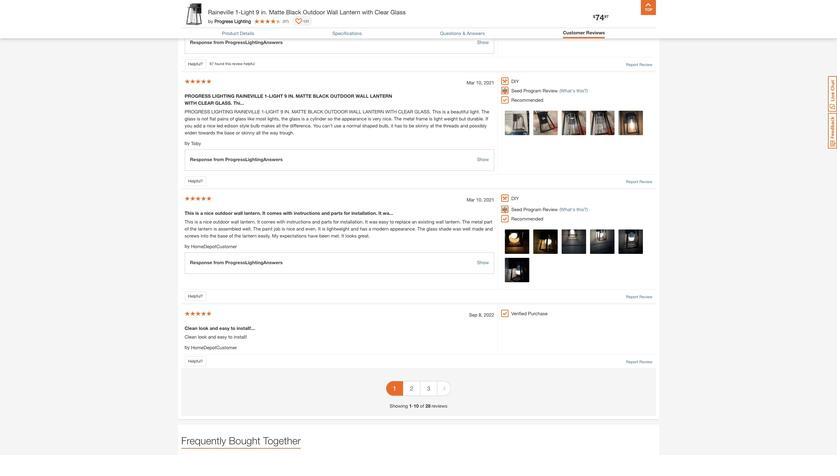 Task type: vqa. For each thing, say whether or not it's contained in the screenshot.
JOIN inside 'HOW DO I JOIN THE HOME DEPOT AFFILIATE NETWORK? First, decide which affiliate program is right for you. Next, visit our Join Now section above to complete an easy and straight-forward application process which will be reviewed by The Home Depot's team of expert affiliate account managers.'
no



Task type: describe. For each thing, give the bounding box(es) containing it.
1 vertical spatial 1-
[[264, 93, 269, 99]]

pains
[[217, 116, 229, 121]]

1 vertical spatial black
[[308, 109, 323, 114]]

live chat image
[[828, 76, 837, 112]]

well.
[[242, 226, 252, 232]]

0 horizontal spatial all
[[256, 130, 261, 136]]

an
[[412, 219, 417, 225]]

0 vertical spatial outdoor
[[330, 93, 354, 99]]

report review for progress lighting raineville 1-light 9 in. matte black outdoor wall lantern with clear glass. this is a beautiful light. the glass is not flat pains of glass like most lights, the glass is a cylinder so the appearance is very nice. the metal frame is light weight but durable. if you add a nice led edison style bulb makes all the difference. you can't use a normal shaped bulb, it has to be skinny at the threads and possibly widen towards the base or skinny all the way trough.
[[626, 179, 652, 184]]

great.
[[358, 233, 370, 239]]

1 horizontal spatial lantern
[[242, 233, 257, 239]]

glass up you at the left of the page
[[185, 116, 196, 121]]

0 vertical spatial skinny
[[415, 123, 429, 128]]

review for clean look and easy to install!...
[[639, 360, 652, 365]]

$
[[593, 14, 595, 19]]

add
[[194, 123, 202, 128]]

1 response from the top
[[190, 39, 212, 45]]

report review button for clean look and easy to install!
[[626, 360, 652, 366]]

so
[[328, 116, 333, 121]]

helpful? button for progress lighting raineville 1-light 9 in. matte black outdoor wall lantern with clear glass. thi...
[[185, 176, 206, 186]]

( 37 )
[[283, 19, 289, 23]]

customer reviews
[[563, 30, 605, 35]]

difference.
[[290, 123, 312, 128]]

progresslightinganswers for outdoor
[[225, 260, 283, 265]]

(
[[283, 19, 284, 23]]

frequently bought together
[[181, 436, 301, 447]]

very
[[373, 116, 381, 121]]

2 progress from the top
[[185, 109, 210, 114]]

by progress lighting
[[208, 18, 251, 24]]

1 horizontal spatial 9
[[281, 109, 283, 114]]

the up if
[[481, 109, 489, 114]]

metal inside this is a nice outdoor wall lantern. it comes with instructions and parts for installation. it wa... this is a nice outdoor wall lantern.  it comes with instructions and parts for installation. it was easy to replace an existing wall lantern.  the metal part of the lantern is assembled well. the paint job is nice and even. it is lightweight and has a modern appearance. the glass shade was well made and screws into the base of the lantern easily.  my expectations have been met. it looks great.
[[471, 219, 483, 225]]

the down assembled
[[234, 233, 241, 239]]

it up easily.
[[257, 219, 260, 225]]

found
[[215, 62, 224, 66]]

towards
[[198, 130, 215, 136]]

homedepotcustomer button for this is a nice outdoor wall lantern.  it comes with instructions and parts for installation. it was easy to replace an existing wall lantern.  the metal part of the lantern is assembled well. the paint job is nice and even. it is lightweight and has a modern appearance. the glass shade was well made and screws into the base of the lantern easily.  my expectations have been met. it looks great.
[[191, 243, 237, 250]]

progresslightinganswers for light
[[225, 157, 283, 162]]

has inside progress lighting raineville 1-light 9 in. matte black outdoor wall lantern with clear glass. thi... progress lighting raineville 1-light 9 in. matte black outdoor wall lantern with clear glass. this is a beautiful light. the glass is not flat pains of glass like most lights, the glass is a cylinder so the appearance is very nice. the metal frame is light weight but durable. if you add a nice led edison style bulb makes all the difference. you can't use a normal shaped bulb, it has to be skinny at the threads and possibly widen towards the base or skinny all the way trough.
[[395, 123, 402, 128]]

1 vertical spatial with
[[385, 109, 397, 114]]

frequently
[[181, 436, 226, 447]]

review for by
[[639, 62, 652, 67]]

show for progress lighting raineville 1-light 9 in. matte black outdoor wall lantern with clear glass. thi... progress lighting raineville 1-light 9 in. matte black outdoor wall lantern with clear glass. this is a beautiful light. the glass is not flat pains of glass like most lights, the glass is a cylinder so the appearance is very nice. the metal frame is light weight but durable. if you add a nice led edison style bulb makes all the difference. you can't use a normal shaped bulb, it has to be skinny at the threads and possibly widen towards the base or skinny all the way trough.
[[477, 157, 489, 162]]

1 vertical spatial light
[[266, 109, 279, 114]]

trough.
[[279, 130, 294, 136]]

in.
[[261, 8, 267, 16]]

0 vertical spatial 9
[[256, 8, 259, 16]]

install!...
[[237, 326, 255, 331]]

1 vertical spatial outdoor
[[213, 219, 230, 225]]

can't
[[322, 123, 333, 128]]

toby button
[[191, 140, 201, 147]]

nice inside progress lighting raineville 1-light 9 in. matte black outdoor wall lantern with clear glass. thi... progress lighting raineville 1-light 9 in. matte black outdoor wall lantern with clear glass. this is a beautiful light. the glass is not flat pains of glass like most lights, the glass is a cylinder so the appearance is very nice. the metal frame is light weight but durable. if you add a nice led edison style bulb makes all the difference. you can't use a normal shaped bulb, it has to be skinny at the threads and possibly widen towards the base or skinny all the way trough.
[[207, 123, 215, 128]]

customer
[[563, 30, 585, 35]]

by toby
[[185, 140, 201, 146]]

bought
[[229, 436, 260, 447]]

0 vertical spatial clear
[[198, 100, 214, 106]]

1 clean from the top
[[185, 326, 197, 331]]

progress lighting raineville 1-light 9 in. matte black outdoor wall lantern with clear glass. thi... progress lighting raineville 1-light 9 in. matte black outdoor wall lantern with clear glass. this is a beautiful light. the glass is not flat pains of glass like most lights, the glass is a cylinder so the appearance is very nice. the metal frame is light weight but durable. if you add a nice led edison style bulb makes all the difference. you can't use a normal shaped bulb, it has to be skinny at the threads and possibly widen towards the base or skinny all the way trough.
[[185, 93, 489, 136]]

clear
[[375, 8, 389, 16]]

2 vertical spatial easy
[[217, 334, 227, 340]]

thi...
[[233, 100, 244, 106]]

and left install!
[[208, 334, 216, 340]]

1 vertical spatial skinny
[[241, 130, 255, 136]]

product details
[[222, 30, 254, 36]]

glass
[[391, 8, 406, 16]]

to up install!
[[231, 326, 235, 331]]

it right even.
[[318, 226, 321, 232]]

the right well. at left
[[253, 226, 261, 232]]

to left install!
[[228, 334, 232, 340]]

it right met.
[[341, 233, 344, 239]]

1 vertical spatial easy
[[219, 326, 230, 331]]

1 vertical spatial raineville
[[234, 109, 260, 114]]

shaped
[[362, 123, 378, 128]]

)
[[288, 19, 289, 23]]

showing
[[390, 404, 408, 409]]

into
[[201, 233, 208, 239]]

by for progress lighting raineville 1-light 9 in. matte black outdoor wall lantern with clear glass. thi...
[[185, 140, 190, 146]]

together
[[263, 436, 301, 447]]

0 vertical spatial parts
[[331, 210, 343, 216]]

possibly
[[469, 123, 487, 128]]

report for clean look and easy to install!
[[626, 360, 638, 365]]

of inside progress lighting raineville 1-light 9 in. matte black outdoor wall lantern with clear glass. thi... progress lighting raineville 1-light 9 in. matte black outdoor wall lantern with clear glass. this is a beautiful light. the glass is not flat pains of glass like most lights, the glass is a cylinder so the appearance is very nice. the metal frame is light weight but durable. if you add a nice led edison style bulb makes all the difference. you can't use a normal shaped bulb, it has to be skinny at the threads and possibly widen towards the base or skinny all the way trough.
[[230, 116, 234, 121]]

led
[[217, 123, 223, 128]]

clean look and easy to install!... clean look and easy to install!
[[185, 326, 255, 340]]

-
[[412, 404, 414, 409]]

seed for progress lighting raineville 1-light 9 in. matte black outdoor wall lantern with clear glass. thi... progress lighting raineville 1-light 9 in. matte black outdoor wall lantern with clear glass. this is a beautiful light. the glass is not flat pains of glass like most lights, the glass is a cylinder so the appearance is very nice. the metal frame is light weight but durable. if you add a nice led edison style bulb makes all the difference. you can't use a normal shaped bulb, it has to be skinny at the threads and possibly widen towards the base or skinny all the way trough.
[[511, 88, 522, 93]]

product
[[222, 30, 239, 36]]

mar 10, 2021 for progress lighting raineville 1-light 9 in. matte black outdoor wall lantern with clear glass. thi... progress lighting raineville 1-light 9 in. matte black outdoor wall lantern with clear glass. this is a beautiful light. the glass is not flat pains of glass like most lights, the glass is a cylinder so the appearance is very nice. the metal frame is light weight but durable. if you add a nice led edison style bulb makes all the difference. you can't use a normal shaped bulb, it has to be skinny at the threads and possibly widen towards the base or skinny all the way trough.
[[467, 80, 494, 85]]

1 vertical spatial with
[[283, 210, 292, 216]]

program for this is a nice outdoor wall lantern. it comes with instructions and parts for installation. it wa... this is a nice outdoor wall lantern.  it comes with instructions and parts for installation. it was easy to replace an existing wall lantern.  the metal part of the lantern is assembled well. the paint job is nice and even. it is lightweight and has a modern appearance. the glass shade was well made and screws into the base of the lantern easily.  my expectations have been met. it looks great.
[[523, 207, 541, 212]]

1
[[409, 404, 412, 409]]

(what's this?) for progress lighting raineville 1-light 9 in. matte black outdoor wall lantern with clear glass. thi... progress lighting raineville 1-light 9 in. matte black outdoor wall lantern with clear glass. this is a beautiful light. the glass is not flat pains of glass like most lights, the glass is a cylinder so the appearance is very nice. the metal frame is light weight but durable. if you add a nice led edison style bulb makes all the difference. you can't use a normal shaped bulb, it has to be skinny at the threads and possibly widen towards the base or skinny all the way trough.
[[560, 88, 588, 93]]

even.
[[306, 226, 317, 232]]

it up great. in the left of the page
[[365, 219, 368, 225]]

&
[[463, 30, 465, 36]]

(what's for progress lighting raineville 1-light 9 in. matte black outdoor wall lantern with clear glass. thi... progress lighting raineville 1-light 9 in. matte black outdoor wall lantern with clear glass. this is a beautiful light. the glass is not flat pains of glass like most lights, the glass is a cylinder so the appearance is very nice. the metal frame is light weight but durable. if you add a nice led edison style bulb makes all the difference. you can't use a normal shaped bulb, it has to be skinny at the threads and possibly widen towards the base or skinny all the way trough.
[[560, 88, 575, 93]]

1 progress from the top
[[185, 93, 211, 99]]

(what's this?) link for this is a nice outdoor wall lantern. it comes with instructions and parts for installation. it wa... this is a nice outdoor wall lantern.  it comes with instructions and parts for installation. it was easy to replace an existing wall lantern.  the metal part of the lantern is assembled well. the paint job is nice and even. it is lightweight and has a modern appearance. the glass shade was well made and screws into the base of the lantern easily.  my expectations have been met. it looks great.
[[560, 206, 588, 213]]

and up expectations
[[296, 226, 304, 232]]

seed program review for progress lighting raineville 1-light 9 in. matte black outdoor wall lantern with clear glass. thi... progress lighting raineville 1-light 9 in. matte black outdoor wall lantern with clear glass. this is a beautiful light. the glass is not flat pains of glass like most lights, the glass is a cylinder so the appearance is very nice. the metal frame is light weight but durable. if you add a nice led edison style bulb makes all the difference. you can't use a normal shaped bulb, it has to be skinny at the threads and possibly widen towards the base or skinny all the way trough.
[[511, 88, 558, 93]]

0 horizontal spatial was
[[369, 219, 377, 225]]

from for is
[[214, 260, 224, 265]]

0 vertical spatial for
[[344, 210, 350, 216]]

sep
[[469, 312, 477, 318]]

1 horizontal spatial clear
[[398, 109, 413, 114]]

this?) for this is a nice outdoor wall lantern. it comes with instructions and parts for installation. it wa... this is a nice outdoor wall lantern.  it comes with instructions and parts for installation. it was easy to replace an existing wall lantern.  the metal part of the lantern is assembled well. the paint job is nice and even. it is lightweight and has a modern appearance. the glass shade was well made and screws into the base of the lantern easily.  my expectations have been met. it looks great.
[[577, 207, 588, 212]]

1 report from the top
[[626, 62, 638, 67]]

wall up well. at left
[[234, 210, 243, 216]]

screws
[[185, 233, 199, 239]]

threads
[[443, 123, 459, 128]]

normal
[[347, 123, 361, 128]]

3 button
[[420, 382, 437, 396]]

1 helpful? button from the top
[[185, 59, 206, 69]]

67
[[210, 62, 214, 66]]

glass inside this is a nice outdoor wall lantern. it comes with instructions and parts for installation. it wa... this is a nice outdoor wall lantern.  it comes with instructions and parts for installation. it was easy to replace an existing wall lantern.  the metal part of the lantern is assembled well. the paint job is nice and even. it is lightweight and has a modern appearance. the glass shade was well made and screws into the base of the lantern easily.  my expectations have been met. it looks great.
[[426, 226, 437, 232]]

1 progresslightinganswers from the top
[[225, 39, 283, 45]]

2021 for progress lighting raineville 1-light 9 in. matte black outdoor wall lantern with clear glass. thi... progress lighting raineville 1-light 9 in. matte black outdoor wall lantern with clear glass. this is a beautiful light. the glass is not flat pains of glass like most lights, the glass is a cylinder so the appearance is very nice. the metal frame is light weight but durable. if you add a nice led edison style bulb makes all the difference. you can't use a normal shaped bulb, it has to be skinny at the threads and possibly widen towards the base or skinny all the way trough.
[[484, 80, 494, 85]]

lights,
[[268, 116, 280, 121]]

10, for progress lighting raineville 1-light 9 in. matte black outdoor wall lantern with clear glass. thi... progress lighting raineville 1-light 9 in. matte black outdoor wall lantern with clear glass. this is a beautiful light. the glass is not flat pains of glass like most lights, the glass is a cylinder so the appearance is very nice. the metal frame is light weight but durable. if you add a nice led edison style bulb makes all the difference. you can't use a normal shaped bulb, it has to be skinny at the threads and possibly widen towards the base or skinny all the way trough.
[[476, 80, 483, 85]]

1 vertical spatial matte
[[292, 109, 307, 114]]

makes
[[261, 123, 275, 128]]

mar 10, 2021 for this is a nice outdoor wall lantern. it comes with instructions and parts for installation. it wa... this is a nice outdoor wall lantern.  it comes with instructions and parts for installation. it was easy to replace an existing wall lantern.  the metal part of the lantern is assembled well. the paint job is nice and even. it is lightweight and has a modern appearance. the glass shade was well made and screws into the base of the lantern easily.  my expectations have been met. it looks great.
[[467, 197, 494, 203]]

37
[[284, 19, 288, 23]]

the up trough.
[[282, 123, 289, 128]]

this
[[225, 62, 231, 66]]

1 vertical spatial comes
[[261, 219, 275, 225]]

been
[[319, 233, 330, 239]]

0 vertical spatial raineville
[[236, 93, 263, 99]]

lightweight
[[327, 226, 349, 232]]

report for this is a nice outdoor wall lantern.  it comes with instructions and parts for installation. it was easy to replace an existing wall lantern.  the metal part of the lantern is assembled well. the paint job is nice and even. it is lightweight and has a modern appearance. the glass shade was well made and screws into the base of the lantern easily.  my expectations have been met. it looks great.
[[626, 295, 638, 300]]

budgetshopper1
[[191, 24, 226, 29]]

1 vertical spatial parts
[[321, 219, 332, 225]]

questions
[[440, 30, 461, 36]]

2 vertical spatial 1-
[[261, 109, 266, 114]]

paint
[[262, 226, 273, 232]]

by for clean look and easy to install!...
[[185, 345, 190, 350]]

edison
[[224, 123, 238, 128]]

show for this is a nice outdoor wall lantern. it comes with instructions and parts for installation. it wa... this is a nice outdoor wall lantern.  it comes with instructions and parts for installation. it was easy to replace an existing wall lantern.  the metal part of the lantern is assembled well. the paint job is nice and even. it is lightweight and has a modern appearance. the glass shade was well made and screws into the base of the lantern easily.  my expectations have been met. it looks great.
[[477, 260, 489, 265]]

showing 1 - 10 of 28 reviews
[[390, 404, 447, 409]]

this?) for progress lighting raineville 1-light 9 in. matte black outdoor wall lantern with clear glass. thi... progress lighting raineville 1-light 9 in. matte black outdoor wall lantern with clear glass. this is a beautiful light. the glass is not flat pains of glass like most lights, the glass is a cylinder so the appearance is very nice. the metal frame is light weight but durable. if you add a nice led edison style bulb makes all the difference. you can't use a normal shaped bulb, it has to be skinny at the threads and possibly widen towards the base or skinny all the way trough.
[[577, 88, 588, 93]]

glass up style
[[235, 116, 246, 121]]

the right nice.
[[394, 116, 402, 121]]

helpful? for this is a nice outdoor wall lantern. it comes with instructions and parts for installation. it wa...
[[188, 294, 203, 299]]

the down makes
[[262, 130, 269, 136]]

verified purchase
[[511, 311, 548, 317]]

the up the screws
[[190, 226, 197, 232]]

reviews
[[432, 404, 447, 409]]

recommended for this is a nice outdoor wall lantern.  it comes with instructions and parts for installation. it was easy to replace an existing wall lantern.  the metal part of the lantern is assembled well. the paint job is nice and even. it is lightweight and has a modern appearance. the glass shade was well made and screws into the base of the lantern easily.  my expectations have been met. it looks great.
[[511, 216, 543, 222]]

but
[[459, 116, 466, 121]]

response from progresslightinganswers for outdoor
[[190, 260, 283, 265]]

2 button
[[403, 382, 420, 396]]

1 response from progresslightinganswers from the top
[[190, 39, 283, 45]]

the down the existing on the top of page
[[417, 226, 425, 232]]

verified
[[511, 311, 527, 317]]

be
[[409, 123, 414, 128]]

made
[[472, 226, 484, 232]]

install!
[[234, 334, 247, 340]]

show button for this is a nice outdoor wall lantern. it comes with instructions and parts for installation. it wa... this is a nice outdoor wall lantern.  it comes with instructions and parts for installation. it was easy to replace an existing wall lantern.  the metal part of the lantern is assembled well. the paint job is nice and even. it is lightweight and has a modern appearance. the glass shade was well made and screws into the base of the lantern easily.  my expectations have been met. it looks great.
[[477, 259, 489, 266]]

appearance.
[[390, 226, 416, 232]]

1 vertical spatial for
[[333, 219, 339, 225]]

97
[[604, 14, 609, 19]]

1 from from the top
[[214, 39, 224, 45]]

has inside this is a nice outdoor wall lantern. it comes with instructions and parts for installation. it wa... this is a nice outdoor wall lantern.  it comes with instructions and parts for installation. it was easy to replace an existing wall lantern.  the metal part of the lantern is assembled well. the paint job is nice and even. it is lightweight and has a modern appearance. the glass shade was well made and screws into the base of the lantern easily.  my expectations have been met. it looks great.
[[360, 226, 367, 232]]

3
[[427, 385, 430, 393]]

wall
[[327, 8, 338, 16]]

and up "lightweight"
[[321, 210, 330, 216]]

1 vertical spatial outdoor
[[324, 109, 348, 114]]

and up looks
[[351, 226, 359, 232]]

0 vertical spatial look
[[199, 326, 208, 331]]

0 vertical spatial with
[[185, 100, 197, 106]]

base inside this is a nice outdoor wall lantern. it comes with instructions and parts for installation. it wa... this is a nice outdoor wall lantern.  it comes with instructions and parts for installation. it was easy to replace an existing wall lantern.  the metal part of the lantern is assembled well. the paint job is nice and even. it is lightweight and has a modern appearance. the glass shade was well made and screws into the base of the lantern easily.  my expectations have been met. it looks great.
[[218, 233, 228, 239]]

1 report review from the top
[[626, 62, 652, 67]]

2021 for this is a nice outdoor wall lantern. it comes with instructions and parts for installation. it wa... this is a nice outdoor wall lantern.  it comes with instructions and parts for installation. it was easy to replace an existing wall lantern.  the metal part of the lantern is assembled well. the paint job is nice and even. it is lightweight and has a modern appearance. the glass shade was well made and screws into the base of the lantern easily.  my expectations have been met. it looks great.
[[484, 197, 494, 203]]

of right 10
[[420, 404, 424, 409]]

job
[[274, 226, 280, 232]]

glass up difference.
[[289, 116, 300, 121]]

beautiful
[[451, 109, 469, 114]]

the right into
[[210, 233, 216, 239]]

2 clean from the top
[[185, 334, 197, 340]]

easily.
[[258, 233, 271, 239]]

the right lights,
[[281, 116, 288, 121]]

replace
[[395, 219, 411, 225]]

program for progress lighting raineville 1-light 9 in. matte black outdoor wall lantern with clear glass. thi... progress lighting raineville 1-light 9 in. matte black outdoor wall lantern with clear glass. this is a beautiful light. the glass is not flat pains of glass like most lights, the glass is a cylinder so the appearance is very nice. the metal frame is light weight but durable. if you add a nice led edison style bulb makes all the difference. you can't use a normal shaped bulb, it has to be skinny at the threads and possibly widen towards the base or skinny all the way trough.
[[523, 88, 541, 93]]

well
[[462, 226, 471, 232]]



Task type: locate. For each thing, give the bounding box(es) containing it.
1 vertical spatial show button
[[477, 156, 489, 163]]

2 vertical spatial 9
[[281, 109, 283, 114]]

response down into
[[190, 260, 212, 265]]

homedepotcustomer button down into
[[191, 243, 237, 250]]

has right it
[[395, 123, 402, 128]]

easy
[[379, 219, 388, 225], [219, 326, 230, 331], [217, 334, 227, 340]]

1 vertical spatial 2021
[[484, 197, 494, 203]]

3 progresslightinganswers from the top
[[225, 260, 283, 265]]

0 vertical spatial outdoor
[[215, 210, 233, 216]]

this
[[432, 109, 441, 114], [185, 210, 194, 216], [185, 219, 193, 225]]

cylinder
[[310, 116, 326, 121]]

bulb,
[[379, 123, 390, 128]]

easy left install!... at the left of the page
[[219, 326, 230, 331]]

seed program review
[[511, 88, 558, 93], [511, 207, 558, 212]]

matte
[[269, 8, 284, 16]]

1 vertical spatial this
[[185, 210, 194, 216]]

wall up assembled
[[231, 219, 239, 225]]

1 vertical spatial response from progresslightinganswers
[[190, 157, 283, 162]]

of up the screws
[[185, 226, 189, 232]]

base down assembled
[[218, 233, 228, 239]]

1 vertical spatial homedepotcustomer
[[191, 345, 237, 351]]

helpful? button for this is a nice outdoor wall lantern. it comes with instructions and parts for installation. it wa...
[[185, 292, 206, 302]]

clear up be on the top left of the page
[[398, 109, 413, 114]]

glass. up frame
[[414, 109, 431, 114]]

0 vertical spatial black
[[313, 93, 329, 99]]

to inside this is a nice outdoor wall lantern. it comes with instructions and parts for installation. it wa... this is a nice outdoor wall lantern.  it comes with instructions and parts for installation. it was easy to replace an existing wall lantern.  the metal part of the lantern is assembled well. the paint job is nice and even. it is lightweight and has a modern appearance. the glass shade was well made and screws into the base of the lantern easily.  my expectations have been met. it looks great.
[[390, 219, 394, 225]]

1 vertical spatial clean
[[185, 334, 197, 340]]

it up paint
[[262, 210, 265, 216]]

clear up not
[[198, 100, 214, 106]]

customer reviews button
[[563, 30, 605, 37], [563, 30, 605, 35]]

reviews
[[586, 30, 605, 35]]

a
[[447, 109, 449, 114], [306, 116, 309, 121], [203, 123, 205, 128], [343, 123, 345, 128], [200, 210, 203, 216], [199, 219, 202, 225], [369, 226, 371, 232]]

outdoor up so at the left
[[324, 109, 348, 114]]

1 vertical spatial progresslightinganswers
[[225, 157, 283, 162]]

3 helpful? button from the top
[[185, 292, 206, 302]]

diy for progress lighting raineville 1-light 9 in. matte black outdoor wall lantern with clear glass. thi... progress lighting raineville 1-light 9 in. matte black outdoor wall lantern with clear glass. this is a beautiful light. the glass is not flat pains of glass like most lights, the glass is a cylinder so the appearance is very nice. the metal frame is light weight but durable. if you add a nice led edison style bulb makes all the difference. you can't use a normal shaped bulb, it has to be skinny at the threads and possibly widen towards the base or skinny all the way trough.
[[511, 78, 519, 84]]

installation.
[[351, 210, 377, 216], [340, 219, 364, 225]]

my
[[272, 233, 278, 239]]

0 vertical spatial installation.
[[351, 210, 377, 216]]

0 vertical spatial show button
[[477, 39, 489, 46]]

4 report from the top
[[626, 360, 638, 365]]

1 vertical spatial base
[[218, 233, 228, 239]]

all up way
[[276, 123, 281, 128]]

metal up made
[[471, 219, 483, 225]]

2 by homedepotcustomer from the top
[[185, 345, 237, 351]]

for
[[344, 210, 350, 216], [333, 219, 339, 225]]

0 vertical spatial program
[[523, 88, 541, 93]]

review for progress lighting raineville 1-light 9 in. matte black outdoor wall lantern with clear glass. thi...
[[639, 179, 652, 184]]

the right at
[[435, 123, 442, 128]]

0 vertical spatial progresslightinganswers
[[225, 39, 283, 45]]

easy inside this is a nice outdoor wall lantern. it comes with instructions and parts for installation. it wa... this is a nice outdoor wall lantern.  it comes with instructions and parts for installation. it was easy to replace an existing wall lantern.  the metal part of the lantern is assembled well. the paint job is nice and even. it is lightweight and has a modern appearance. the glass shade was well made and screws into the base of the lantern easily.  my expectations have been met. it looks great.
[[379, 219, 388, 225]]

the down led
[[217, 130, 223, 136]]

3 show from the top
[[477, 260, 489, 265]]

report for progress lighting raineville 1-light 9 in. matte black outdoor wall lantern with clear glass. this is a beautiful light. the glass is not flat pains of glass like most lights, the glass is a cylinder so the appearance is very nice. the metal frame is light weight but durable. if you add a nice led edison style bulb makes all the difference. you can't use a normal shaped bulb, it has to be skinny at the threads and possibly widen towards the base or skinny all the way trough.
[[626, 179, 638, 184]]

outdoor
[[330, 93, 354, 99], [324, 109, 348, 114]]

0 horizontal spatial has
[[360, 226, 367, 232]]

and inside progress lighting raineville 1-light 9 in. matte black outdoor wall lantern with clear glass. thi... progress lighting raineville 1-light 9 in. matte black outdoor wall lantern with clear glass. this is a beautiful light. the glass is not flat pains of glass like most lights, the glass is a cylinder so the appearance is very nice. the metal frame is light weight but durable. if you add a nice led edison style bulb makes all the difference. you can't use a normal shaped bulb, it has to be skinny at the threads and possibly widen towards the base or skinny all the way trough.
[[460, 123, 468, 128]]

by budgetshopper1
[[185, 23, 226, 29]]

light
[[241, 8, 254, 16]]

10, up made
[[476, 197, 483, 203]]

if
[[486, 116, 488, 121]]

expectations
[[280, 233, 307, 239]]

skinny down style
[[241, 130, 255, 136]]

diy for this is a nice outdoor wall lantern. it comes with instructions and parts for installation. it wa... this is a nice outdoor wall lantern.  it comes with instructions and parts for installation. it was easy to replace an existing wall lantern.  the metal part of the lantern is assembled well. the paint job is nice and even. it is lightweight and has a modern appearance. the glass shade was well made and screws into the base of the lantern easily.  my expectations have been met. it looks great.
[[511, 196, 519, 201]]

0 vertical spatial mar
[[467, 80, 475, 85]]

0 vertical spatial wall
[[356, 93, 369, 99]]

4 helpful? from the top
[[188, 359, 203, 364]]

navigation
[[386, 377, 451, 403]]

1 diy from the top
[[511, 78, 519, 84]]

homedepotcustomer for clean look and easy to install!
[[191, 345, 237, 351]]

4 report review from the top
[[626, 360, 652, 365]]

2 (what's this?) from the top
[[560, 207, 588, 212]]

1 10, from the top
[[476, 80, 483, 85]]

1 show button from the top
[[477, 39, 489, 46]]

0 vertical spatial seed
[[511, 88, 522, 93]]

homedepotcustomer button down clean look and easy to install!... clean look and easy to install!
[[191, 345, 237, 352]]

0 vertical spatial seed program review
[[511, 88, 558, 93]]

light
[[269, 93, 283, 99], [266, 109, 279, 114]]

1 vertical spatial has
[[360, 226, 367, 232]]

response for lighting
[[190, 157, 212, 162]]

0 vertical spatial with
[[362, 8, 373, 16]]

0 vertical spatial response from progresslightinganswers
[[190, 39, 283, 45]]

mar up light.
[[467, 80, 475, 85]]

1 vertical spatial diy
[[511, 196, 519, 201]]

3 response from progresslightinganswers from the top
[[190, 260, 283, 265]]

light
[[434, 116, 443, 121]]

2 seed program review from the top
[[511, 207, 558, 212]]

all down bulb
[[256, 130, 261, 136]]

progresslightinganswers down or
[[225, 157, 283, 162]]

1 mar 10, 2021 from the top
[[467, 80, 494, 85]]

2 report review from the top
[[626, 179, 652, 184]]

of up edison
[[230, 116, 234, 121]]

2 helpful? button from the top
[[185, 176, 206, 186]]

2 vertical spatial show
[[477, 260, 489, 265]]

glass. left thi...
[[215, 100, 232, 106]]

raineville 1-light 9 in. matte black outdoor wall lantern with clear glass
[[208, 8, 406, 16]]

3 from from the top
[[214, 260, 224, 265]]

4 report review button from the top
[[626, 360, 652, 366]]

seed program review for this is a nice outdoor wall lantern. it comes with instructions and parts for installation. it wa... this is a nice outdoor wall lantern.  it comes with instructions and parts for installation. it was easy to replace an existing wall lantern.  the metal part of the lantern is assembled well. the paint job is nice and even. it is lightweight and has a modern appearance. the glass shade was well made and screws into the base of the lantern easily.  my expectations have been met. it looks great.
[[511, 207, 558, 212]]

review
[[639, 62, 652, 67], [543, 88, 558, 93], [639, 179, 652, 184], [543, 207, 558, 212], [639, 295, 652, 300], [639, 360, 652, 365]]

2 horizontal spatial 9
[[284, 93, 287, 99]]

2 vertical spatial from
[[214, 260, 224, 265]]

report review for this is a nice outdoor wall lantern.  it comes with instructions and parts for installation. it was easy to replace an existing wall lantern.  the metal part of the lantern is assembled well. the paint job is nice and even. it is lightweight and has a modern appearance. the glass shade was well made and screws into the base of the lantern easily.  my expectations have been met. it looks great.
[[626, 295, 652, 300]]

at
[[430, 123, 434, 128]]

lantern down well. at left
[[242, 233, 257, 239]]

2
[[410, 385, 413, 393]]

response from progresslightinganswers for light
[[190, 157, 283, 162]]

1 vertical spatial program
[[523, 207, 541, 212]]

1 program from the top
[[523, 88, 541, 93]]

0 vertical spatial metal
[[403, 116, 415, 121]]

shade
[[439, 226, 451, 232]]

1 vertical spatial response
[[190, 157, 212, 162]]

1 vertical spatial lantern
[[363, 109, 384, 114]]

and down part at right
[[485, 226, 493, 232]]

28
[[425, 404, 431, 409]]

0 vertical spatial easy
[[379, 219, 388, 225]]

looks
[[345, 233, 357, 239]]

glass down the existing on the top of page
[[426, 226, 437, 232]]

helpful? for clean look and easy to install!...
[[188, 359, 203, 364]]

1 vertical spatial (what's this?)
[[560, 207, 588, 212]]

seed for this is a nice outdoor wall lantern. it comes with instructions and parts for installation. it wa... this is a nice outdoor wall lantern.  it comes with instructions and parts for installation. it was easy to replace an existing wall lantern.  the metal part of the lantern is assembled well. the paint job is nice and even. it is lightweight and has a modern appearance. the glass shade was well made and screws into the base of the lantern easily.  my expectations have been met. it looks great.
[[511, 207, 522, 212]]

mar 10, 2021 up light.
[[467, 80, 494, 85]]

1 seed from the top
[[511, 88, 522, 93]]

0 vertical spatial homedepotcustomer button
[[191, 243, 237, 250]]

0 vertical spatial glass.
[[215, 100, 232, 106]]

all
[[276, 123, 281, 128], [256, 130, 261, 136]]

2 mar from the top
[[467, 197, 475, 203]]

1 vertical spatial mar 10, 2021
[[467, 197, 494, 203]]

0 vertical spatial this
[[432, 109, 441, 114]]

outdoor
[[215, 210, 233, 216], [213, 219, 230, 225]]

1 seed program review from the top
[[511, 88, 558, 93]]

parts
[[331, 210, 343, 216], [321, 219, 332, 225]]

show button for progress lighting raineville 1-light 9 in. matte black outdoor wall lantern with clear glass. thi... progress lighting raineville 1-light 9 in. matte black outdoor wall lantern with clear glass. this is a beautiful light. the glass is not flat pains of glass like most lights, the glass is a cylinder so the appearance is very nice. the metal frame is light weight but durable. if you add a nice led edison style bulb makes all the difference. you can't use a normal shaped bulb, it has to be skinny at the threads and possibly widen towards the base or skinny all the way trough.
[[477, 156, 489, 163]]

was
[[369, 219, 377, 225], [453, 226, 461, 232]]

0 vertical spatial from
[[214, 39, 224, 45]]

0 horizontal spatial 9
[[256, 8, 259, 16]]

was left well
[[453, 226, 461, 232]]

budgetshopper1 button
[[191, 23, 226, 30]]

0 vertical spatial instructions
[[294, 210, 320, 216]]

0 vertical spatial light
[[269, 93, 283, 99]]

8,
[[479, 312, 483, 318]]

outdoor up appearance on the top left
[[330, 93, 354, 99]]

raineville
[[208, 8, 234, 16]]

1 homedepotcustomer from the top
[[191, 244, 237, 250]]

to down "wa..."
[[390, 219, 394, 225]]

with up job
[[277, 219, 285, 225]]

2 10, from the top
[[476, 197, 483, 203]]

and up even.
[[312, 219, 320, 225]]

product image image
[[183, 3, 205, 25]]

skinny down frame
[[415, 123, 429, 128]]

you
[[185, 123, 192, 128]]

and down but
[[460, 123, 468, 128]]

with up you at the left of the page
[[185, 100, 197, 106]]

2 vertical spatial show button
[[477, 259, 489, 266]]

comes up job
[[267, 210, 282, 216]]

10,
[[476, 80, 483, 85], [476, 197, 483, 203]]

2 this?) from the top
[[577, 207, 588, 212]]

has up great. in the left of the page
[[360, 226, 367, 232]]

comes
[[267, 210, 282, 216], [261, 219, 275, 225]]

helpful
[[244, 62, 255, 66]]

homedepotcustomer down clean look and easy to install!... clean look and easy to install!
[[191, 345, 237, 351]]

2 program from the top
[[523, 207, 541, 212]]

response from progresslightinganswers
[[190, 39, 283, 45], [190, 157, 283, 162], [190, 260, 283, 265]]

2 mar 10, 2021 from the top
[[467, 197, 494, 203]]

progresslightinganswers down easily.
[[225, 260, 283, 265]]

it
[[391, 123, 393, 128]]

2 report review button from the top
[[626, 179, 652, 185]]

2 report from the top
[[626, 179, 638, 184]]

0 horizontal spatial for
[[333, 219, 339, 225]]

diy
[[511, 78, 519, 84], [511, 196, 519, 201]]

0 vertical spatial was
[[369, 219, 377, 225]]

1 vertical spatial was
[[453, 226, 461, 232]]

1 report review button from the top
[[626, 62, 652, 68]]

specifications
[[332, 30, 362, 36]]

2 (what's this?) link from the top
[[560, 206, 588, 213]]

0 vertical spatial response
[[190, 39, 212, 45]]

2 from from the top
[[214, 157, 224, 162]]

and
[[460, 123, 468, 128], [321, 210, 330, 216], [312, 219, 320, 225], [296, 226, 304, 232], [351, 226, 359, 232], [485, 226, 493, 232], [210, 326, 218, 331], [208, 334, 216, 340]]

2 seed from the top
[[511, 207, 522, 212]]

0 vertical spatial in.
[[288, 93, 294, 99]]

to inside progress lighting raineville 1-light 9 in. matte black outdoor wall lantern with clear glass. thi... progress lighting raineville 1-light 9 in. matte black outdoor wall lantern with clear glass. this is a beautiful light. the glass is not flat pains of glass like most lights, the glass is a cylinder so the appearance is very nice. the metal frame is light weight but durable. if you add a nice led edison style bulb makes all the difference. you can't use a normal shaped bulb, it has to be skinny at the threads and possibly widen towards the base or skinny all the way trough.
[[403, 123, 408, 128]]

easy left install!
[[217, 334, 227, 340]]

modern
[[372, 226, 389, 232]]

installation. up looks
[[340, 219, 364, 225]]

existing
[[418, 219, 434, 225]]

1 vertical spatial show
[[477, 157, 489, 162]]

(what's
[[560, 88, 575, 93], [560, 207, 575, 212]]

1 vertical spatial lighting
[[211, 109, 233, 114]]

was up modern
[[369, 219, 377, 225]]

the up use
[[334, 116, 341, 121]]

the up well
[[462, 219, 470, 225]]

raineville up like in the left top of the page
[[234, 109, 260, 114]]

0 vertical spatial 1-
[[235, 8, 241, 16]]

progresslightinganswers down 'details'
[[225, 39, 283, 45]]

1 horizontal spatial metal
[[471, 219, 483, 225]]

matte up difference.
[[292, 109, 307, 114]]

2 vertical spatial with
[[277, 219, 285, 225]]

0 vertical spatial 2021
[[484, 80, 494, 85]]

response down toby button
[[190, 157, 212, 162]]

1 mar from the top
[[467, 80, 475, 85]]

light.
[[470, 109, 480, 114]]

weight
[[444, 116, 458, 121]]

0 vertical spatial all
[[276, 123, 281, 128]]

0 horizontal spatial lantern
[[198, 226, 212, 232]]

1 horizontal spatial all
[[276, 123, 281, 128]]

show
[[477, 39, 489, 45], [477, 157, 489, 162], [477, 260, 489, 265]]

1 vertical spatial look
[[198, 334, 207, 340]]

(what's this?) link for progress lighting raineville 1-light 9 in. matte black outdoor wall lantern with clear glass. thi... progress lighting raineville 1-light 9 in. matte black outdoor wall lantern with clear glass. this is a beautiful light. the glass is not flat pains of glass like most lights, the glass is a cylinder so the appearance is very nice. the metal frame is light weight but durable. if you add a nice led edison style bulb makes all the difference. you can't use a normal shaped bulb, it has to be skinny at the threads and possibly widen towards the base or skinny all the way trough.
[[560, 87, 588, 94]]

review for this is a nice outdoor wall lantern. it comes with instructions and parts for installation. it wa...
[[639, 295, 652, 300]]

4 helpful? button from the top
[[185, 357, 206, 367]]

assembled
[[218, 226, 241, 232]]

from for lighting
[[214, 157, 224, 162]]

outdoor
[[303, 8, 325, 16]]

you
[[313, 123, 321, 128]]

to left be on the top left of the page
[[403, 123, 408, 128]]

0 vertical spatial comes
[[267, 210, 282, 216]]

1 (what's this?) link from the top
[[560, 87, 588, 94]]

by inside by budgetshopper1
[[185, 23, 190, 29]]

3 report review button from the top
[[626, 294, 652, 300]]

by homedepotcustomer down into
[[185, 243, 237, 250]]

2 homedepotcustomer button from the top
[[191, 345, 237, 352]]

progress
[[214, 18, 233, 24]]

1 by homedepotcustomer from the top
[[185, 243, 237, 250]]

durable.
[[467, 116, 484, 121]]

base down edison
[[224, 130, 235, 136]]

feedback link image
[[828, 113, 837, 149]]

mar for this is a nice outdoor wall lantern. it comes with instructions and parts for installation. it wa... this is a nice outdoor wall lantern.  it comes with instructions and parts for installation. it was easy to replace an existing wall lantern.  the metal part of the lantern is assembled well. the paint job is nice and even. it is lightweight and has a modern appearance. the glass shade was well made and screws into the base of the lantern easily.  my expectations have been met. it looks great.
[[467, 197, 475, 203]]

raineville up thi...
[[236, 93, 263, 99]]

with up expectations
[[283, 210, 292, 216]]

with up nice.
[[385, 109, 397, 114]]

1 horizontal spatial for
[[344, 210, 350, 216]]

0 horizontal spatial skinny
[[241, 130, 255, 136]]

1 horizontal spatial glass.
[[414, 109, 431, 114]]

1 (what's this?) from the top
[[560, 88, 588, 93]]

recommended for progress lighting raineville 1-light 9 in. matte black outdoor wall lantern with clear glass. this is a beautiful light. the glass is not flat pains of glass like most lights, the glass is a cylinder so the appearance is very nice. the metal frame is light weight but durable. if you add a nice led edison style bulb makes all the difference. you can't use a normal shaped bulb, it has to be skinny at the threads and possibly widen towards the base or skinny all the way trough.
[[511, 97, 543, 103]]

homedepotcustomer
[[191, 244, 237, 250], [191, 345, 237, 351]]

1 vertical spatial 9
[[284, 93, 287, 99]]

helpful? for progress lighting raineville 1-light 9 in. matte black outdoor wall lantern with clear glass. thi...
[[188, 179, 203, 184]]

mar up well
[[467, 197, 475, 203]]

by for this is a nice outdoor wall lantern. it comes with instructions and parts for installation. it wa...
[[185, 243, 190, 249]]

0 vertical spatial diy
[[511, 78, 519, 84]]

0 vertical spatial lantern
[[370, 93, 392, 99]]

wa...
[[383, 210, 393, 216]]

1 vertical spatial lantern
[[242, 233, 257, 239]]

by inside by toby
[[185, 140, 190, 146]]

mar for progress lighting raineville 1-light 9 in. matte black outdoor wall lantern with clear glass. thi... progress lighting raineville 1-light 9 in. matte black outdoor wall lantern with clear glass. this is a beautiful light. the glass is not flat pains of glass like most lights, the glass is a cylinder so the appearance is very nice. the metal frame is light weight but durable. if you add a nice led edison style bulb makes all the difference. you can't use a normal shaped bulb, it has to be skinny at the threads and possibly widen towards the base or skinny all the way trough.
[[467, 80, 475, 85]]

report review
[[626, 62, 652, 67], [626, 179, 652, 184], [626, 295, 652, 300], [626, 360, 652, 365]]

metal up be on the top left of the page
[[403, 116, 415, 121]]

2 vertical spatial this
[[185, 219, 193, 225]]

base inside progress lighting raineville 1-light 9 in. matte black outdoor wall lantern with clear glass. thi... progress lighting raineville 1-light 9 in. matte black outdoor wall lantern with clear glass. this is a beautiful light. the glass is not flat pains of glass like most lights, the glass is a cylinder so the appearance is very nice. the metal frame is light weight but durable. if you add a nice led edison style bulb makes all the difference. you can't use a normal shaped bulb, it has to be skinny at the threads and possibly widen towards the base or skinny all the way trough.
[[224, 130, 235, 136]]

3 report from the top
[[626, 295, 638, 300]]

review
[[232, 62, 243, 66]]

by homedepotcustomer for this is a nice outdoor wall lantern.  it comes with instructions and parts for installation. it was easy to replace an existing wall lantern.  the metal part of the lantern is assembled well. the paint job is nice and even. it is lightweight and has a modern appearance. the glass shade was well made and screws into the base of the lantern easily.  my expectations have been met. it looks great.
[[185, 243, 237, 250]]

1 2021 from the top
[[484, 80, 494, 85]]

3 report review from the top
[[626, 295, 652, 300]]

3 show button from the top
[[477, 259, 489, 266]]

1 this?) from the top
[[577, 88, 588, 93]]

2022
[[484, 312, 494, 318]]

0 vertical spatial progress
[[185, 93, 211, 99]]

of
[[230, 116, 234, 121], [185, 226, 189, 232], [229, 233, 233, 239], [420, 404, 424, 409]]

0 vertical spatial base
[[224, 130, 235, 136]]

of down assembled
[[229, 233, 233, 239]]

metal inside progress lighting raineville 1-light 9 in. matte black outdoor wall lantern with clear glass. thi... progress lighting raineville 1-light 9 in. matte black outdoor wall lantern with clear glass. this is a beautiful light. the glass is not flat pains of glass like most lights, the glass is a cylinder so the appearance is very nice. the metal frame is light weight but durable. if you add a nice led edison style bulb makes all the difference. you can't use a normal shaped bulb, it has to be skinny at the threads and possibly widen towards the base or skinny all the way trough.
[[403, 116, 415, 121]]

homedepotcustomer button for clean look and easy to install!
[[191, 345, 237, 352]]

black
[[286, 8, 301, 16]]

wall up shade
[[436, 219, 444, 225]]

1 vertical spatial installation.
[[340, 219, 364, 225]]

1 horizontal spatial was
[[453, 226, 461, 232]]

2 homedepotcustomer from the top
[[191, 345, 237, 351]]

easy up modern
[[379, 219, 388, 225]]

installation. up modern
[[351, 210, 377, 216]]

report review button for this is a nice outdoor wall lantern.  it comes with instructions and parts for installation. it was easy to replace an existing wall lantern.  the metal part of the lantern is assembled well. the paint job is nice and even. it is lightweight and has a modern appearance. the glass shade was well made and screws into the base of the lantern easily.  my expectations have been met. it looks great.
[[626, 294, 652, 300]]

it left "wa..."
[[378, 210, 381, 216]]

in.
[[288, 93, 294, 99], [284, 109, 290, 114]]

recommended
[[511, 97, 543, 103], [511, 216, 543, 222]]

with left the clear
[[362, 8, 373, 16]]

3 helpful? from the top
[[188, 294, 203, 299]]

1 recommended from the top
[[511, 97, 543, 103]]

2 helpful? from the top
[[188, 179, 203, 184]]

most
[[256, 116, 266, 121]]

2 show from the top
[[477, 157, 489, 162]]

74
[[595, 13, 604, 22]]

1 (what's from the top
[[560, 88, 575, 93]]

1 vertical spatial progress
[[185, 109, 210, 114]]

1 vertical spatial instructions
[[287, 219, 311, 225]]

response for is
[[190, 260, 212, 265]]

2 response from the top
[[190, 157, 212, 162]]

10, up light.
[[476, 80, 483, 85]]

2 diy from the top
[[511, 196, 519, 201]]

display image
[[295, 18, 302, 25]]

navigation containing 2
[[386, 377, 451, 403]]

10, for this is a nice outdoor wall lantern. it comes with instructions and parts for installation. it wa... this is a nice outdoor wall lantern.  it comes with instructions and parts for installation. it was easy to replace an existing wall lantern.  the metal part of the lantern is assembled well. the paint job is nice and even. it is lightweight and has a modern appearance. the glass shade was well made and screws into the base of the lantern easily.  my expectations have been met. it looks great.
[[476, 197, 483, 203]]

1 helpful? from the top
[[188, 61, 203, 66]]

0 vertical spatial (what's
[[560, 88, 575, 93]]

2 (what's from the top
[[560, 207, 575, 212]]

1 vertical spatial by homedepotcustomer
[[185, 345, 237, 351]]

1 show from the top
[[477, 39, 489, 45]]

report review for clean look and easy to install!
[[626, 360, 652, 365]]

have
[[308, 233, 318, 239]]

lighting up thi...
[[212, 93, 235, 99]]

lantern up into
[[198, 226, 212, 232]]

2 progresslightinganswers from the top
[[225, 157, 283, 162]]

by homedepotcustomer for clean look and easy to install!
[[185, 345, 237, 351]]

1 vertical spatial clear
[[398, 109, 413, 114]]

wall
[[234, 210, 243, 216], [231, 219, 239, 225], [436, 219, 444, 225]]

by homedepotcustomer down clean look and easy to install!... clean look and easy to install!
[[185, 345, 237, 351]]

0 vertical spatial lighting
[[212, 93, 235, 99]]

10
[[414, 404, 419, 409]]

0 vertical spatial lantern
[[198, 226, 212, 232]]

top button
[[641, 0, 656, 15]]

has
[[395, 123, 402, 128], [360, 226, 367, 232]]

2 recommended from the top
[[511, 216, 543, 222]]

helpful? button
[[185, 59, 206, 69], [185, 176, 206, 186], [185, 292, 206, 302], [185, 357, 206, 367]]

comes up paint
[[261, 219, 275, 225]]

matte up 'cylinder'
[[296, 93, 312, 99]]

details
[[240, 30, 254, 36]]

(what's this?) for this is a nice outdoor wall lantern. it comes with instructions and parts for installation. it wa... this is a nice outdoor wall lantern.  it comes with instructions and parts for installation. it was easy to replace an existing wall lantern.  the metal part of the lantern is assembled well. the paint job is nice and even. it is lightweight and has a modern appearance. the glass shade was well made and screws into the base of the lantern easily.  my expectations have been met. it looks great.
[[560, 207, 588, 212]]

report review button for progress lighting raineville 1-light 9 in. matte black outdoor wall lantern with clear glass. this is a beautiful light. the glass is not flat pains of glass like most lights, the glass is a cylinder so the appearance is very nice. the metal frame is light weight but durable. if you add a nice led edison style bulb makes all the difference. you can't use a normal shaped bulb, it has to be skinny at the threads and possibly widen towards the base or skinny all the way trough.
[[626, 179, 652, 185]]

progresslightinganswers
[[225, 39, 283, 45], [225, 157, 283, 162], [225, 260, 283, 265]]

0 horizontal spatial clear
[[198, 100, 214, 106]]

0 vertical spatial matte
[[296, 93, 312, 99]]

this inside progress lighting raineville 1-light 9 in. matte black outdoor wall lantern with clear glass. thi... progress lighting raineville 1-light 9 in. matte black outdoor wall lantern with clear glass. this is a beautiful light. the glass is not flat pains of glass like most lights, the glass is a cylinder so the appearance is very nice. the metal frame is light weight but durable. if you add a nice led edison style bulb makes all the difference. you can't use a normal shaped bulb, it has to be skinny at the threads and possibly widen towards the base or skinny all the way trough.
[[432, 109, 441, 114]]

lighting up the pains
[[211, 109, 233, 114]]

1 vertical spatial wall
[[349, 109, 361, 114]]

1 vertical spatial all
[[256, 130, 261, 136]]

with
[[185, 100, 197, 106], [385, 109, 397, 114]]

response down by budgetshopper1 in the top left of the page
[[190, 39, 212, 45]]

black
[[313, 93, 329, 99], [308, 109, 323, 114]]

1 homedepotcustomer button from the top
[[191, 243, 237, 250]]

homedepotcustomer for this is a nice outdoor wall lantern.  it comes with instructions and parts for installation. it was easy to replace an existing wall lantern.  the metal part of the lantern is assembled well. the paint job is nice and even. it is lightweight and has a modern appearance. the glass shade was well made and screws into the base of the lantern easily.  my expectations have been met. it looks great.
[[191, 244, 237, 250]]

and left install!... at the left of the page
[[210, 326, 218, 331]]

1 vertical spatial in.
[[284, 109, 290, 114]]

not
[[202, 116, 208, 121]]

by homedepotcustomer
[[185, 243, 237, 250], [185, 345, 237, 351]]

homedepotcustomer down into
[[191, 244, 237, 250]]

2 show button from the top
[[477, 156, 489, 163]]

2 2021 from the top
[[484, 197, 494, 203]]

(what's for this is a nice outdoor wall lantern. it comes with instructions and parts for installation. it wa... this is a nice outdoor wall lantern.  it comes with instructions and parts for installation. it was easy to replace an existing wall lantern.  the metal part of the lantern is assembled well. the paint job is nice and even. it is lightweight and has a modern appearance. the glass shade was well made and screws into the base of the lantern easily.  my expectations have been met. it looks great.
[[560, 207, 575, 212]]

3 response from the top
[[190, 260, 212, 265]]

mar 10, 2021 up part at right
[[467, 197, 494, 203]]

helpful? button for clean look and easy to install!...
[[185, 357, 206, 367]]

widen
[[185, 130, 197, 136]]

2 response from progresslightinganswers from the top
[[190, 157, 283, 162]]

0 horizontal spatial metal
[[403, 116, 415, 121]]



